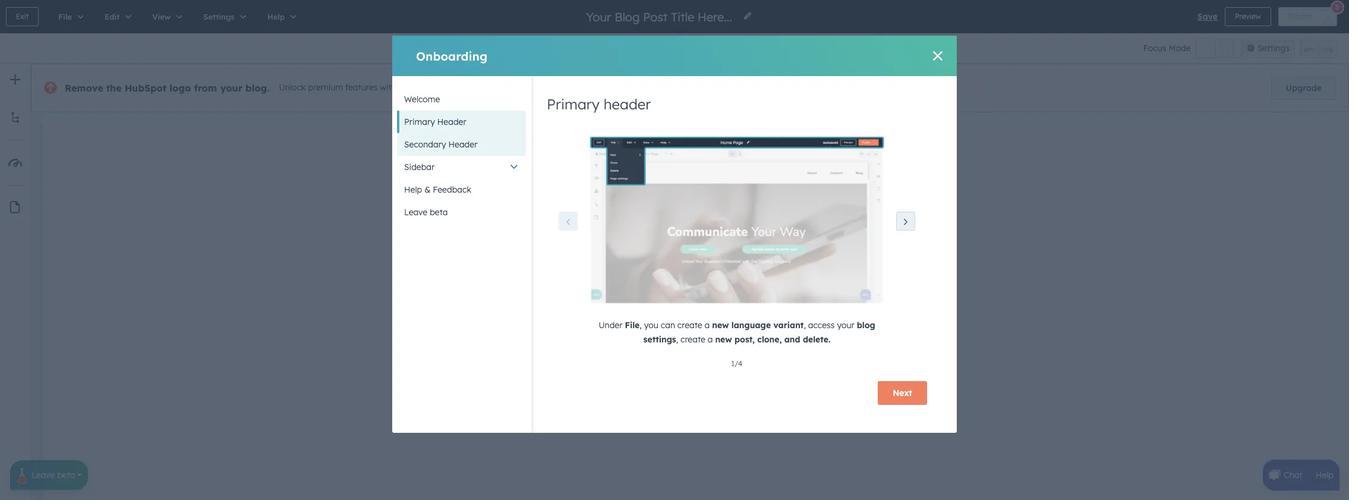 Task type: describe. For each thing, give the bounding box(es) containing it.
save button
[[1198, 10, 1219, 24]]

onboarding
[[416, 48, 488, 63]]

you
[[644, 320, 659, 331]]

1 vertical spatial create
[[681, 334, 706, 345]]

leave beta inside button
[[404, 207, 448, 218]]

preview button
[[1226, 7, 1272, 26]]

primary header dialog
[[392, 36, 957, 433]]

publish group
[[1279, 7, 1338, 26]]

0 horizontal spatial ,
[[640, 320, 642, 331]]

next image
[[902, 218, 911, 227]]

secondary
[[404, 139, 446, 150]]

remove the hubspot logo from your blog.
[[65, 82, 270, 94]]

focus mode
[[1144, 43, 1192, 54]]

focus
[[1144, 43, 1167, 54]]

delete.
[[803, 334, 831, 345]]

preview
[[1236, 12, 1262, 21]]

publish button
[[1279, 7, 1323, 26]]

leave inside popup button
[[32, 470, 55, 481]]

secondary header button
[[397, 133, 526, 156]]

5
[[1336, 3, 1340, 11]]

exit link
[[6, 7, 39, 26]]

settings
[[1258, 43, 1290, 54]]

unlock
[[279, 82, 306, 93]]

your inside primary header dialog
[[838, 320, 855, 331]]

publish
[[1289, 12, 1313, 21]]

beta inside popup button
[[57, 470, 75, 481]]

0 horizontal spatial your
[[220, 82, 243, 94]]

exit
[[16, 12, 29, 21]]

previous image
[[564, 218, 573, 227]]

blog
[[857, 320, 876, 331]]

unlock premium features with crm suite starter.
[[279, 82, 470, 93]]

starter.
[[442, 82, 470, 93]]

leave inside button
[[404, 207, 428, 218]]

language
[[732, 320, 771, 331]]

1 horizontal spatial ,
[[677, 334, 679, 345]]

leave beta inside popup button
[[32, 470, 75, 481]]

feedback
[[433, 184, 472, 195]]

header
[[604, 95, 651, 113]]

leave beta button
[[10, 456, 88, 490]]

from
[[194, 82, 217, 94]]

welcome
[[404, 94, 440, 105]]

sidebar button
[[397, 156, 526, 178]]

primary header button
[[397, 111, 526, 133]]

primary for primary header
[[547, 95, 600, 113]]

1/4
[[732, 359, 743, 368]]

access
[[809, 320, 835, 331]]



Task type: vqa. For each thing, say whether or not it's contained in the screenshot.
banner
no



Task type: locate. For each thing, give the bounding box(es) containing it.
1 horizontal spatial your
[[838, 320, 855, 331]]

primary for primary header
[[404, 117, 435, 127]]

0 vertical spatial primary
[[547, 95, 600, 113]]

hubspot
[[125, 82, 167, 94]]

1 vertical spatial your
[[838, 320, 855, 331]]

header for primary header
[[438, 117, 467, 127]]

primary header
[[404, 117, 467, 127]]

create right settings
[[681, 334, 706, 345]]

0 vertical spatial beta
[[430, 207, 448, 218]]

upgrade
[[1287, 83, 1323, 93]]

primary inside primary header button
[[404, 117, 435, 127]]

primary left header
[[547, 95, 600, 113]]

logo
[[170, 82, 191, 94]]

0 horizontal spatial beta
[[57, 470, 75, 481]]

1 vertical spatial primary
[[404, 117, 435, 127]]

your
[[220, 82, 243, 94], [838, 320, 855, 331]]

settings
[[644, 334, 677, 345]]

&
[[425, 184, 431, 195]]

1 horizontal spatial leave
[[404, 207, 428, 218]]

1 horizontal spatial help
[[1316, 470, 1334, 481]]

help & feedback
[[404, 184, 472, 195]]

settings button
[[1242, 38, 1296, 58]]

0 vertical spatial leave
[[404, 207, 428, 218]]

header down primary header button
[[449, 139, 478, 150]]

1 vertical spatial help
[[1316, 470, 1334, 481]]

help & feedback button
[[397, 178, 526, 201]]

help for help
[[1316, 470, 1334, 481]]

primary header
[[547, 95, 651, 113]]

beta inside button
[[430, 207, 448, 218]]

leave beta
[[404, 207, 448, 218], [32, 470, 75, 481]]

a right can
[[705, 320, 710, 331]]

the
[[106, 82, 122, 94]]

1 horizontal spatial primary
[[547, 95, 600, 113]]

your left the blog
[[838, 320, 855, 331]]

1 horizontal spatial leave beta
[[404, 207, 448, 218]]

with
[[380, 82, 397, 93]]

new down under file , you can create a new language variant , access your at bottom
[[716, 334, 732, 345]]

blog settings
[[644, 320, 876, 345]]

variant
[[774, 320, 804, 331]]

,
[[640, 320, 642, 331], [804, 320, 806, 331], [677, 334, 679, 345]]

premium
[[308, 82, 343, 93]]

clone,
[[758, 334, 782, 345]]

next
[[893, 388, 913, 398]]

0 vertical spatial create
[[678, 320, 703, 331]]

header for secondary header
[[449, 139, 478, 150]]

help left &
[[404, 184, 422, 195]]

new
[[713, 320, 729, 331], [716, 334, 732, 345]]

0 horizontal spatial primary
[[404, 117, 435, 127]]

header inside button
[[449, 139, 478, 150]]

upgrade link
[[1272, 76, 1337, 100]]

under
[[599, 320, 623, 331]]

0 vertical spatial leave beta
[[404, 207, 448, 218]]

0 vertical spatial a
[[705, 320, 710, 331]]

header inside button
[[438, 117, 467, 127]]

chat
[[1285, 470, 1303, 481]]

0 vertical spatial header
[[438, 117, 467, 127]]

header down welcome "button"
[[438, 117, 467, 127]]

primary
[[547, 95, 600, 113], [404, 117, 435, 127]]

crm
[[399, 82, 417, 93]]

sidebar
[[404, 162, 435, 172]]

header
[[438, 117, 467, 127], [449, 139, 478, 150]]

1 vertical spatial header
[[449, 139, 478, 150]]

help for help & feedback
[[404, 184, 422, 195]]

, left you
[[640, 320, 642, 331]]

None field
[[585, 9, 736, 25]]

1 vertical spatial a
[[708, 334, 713, 345]]

primary down welcome
[[404, 117, 435, 127]]

remove
[[65, 82, 103, 94]]

1 vertical spatial new
[[716, 334, 732, 345]]

1 vertical spatial beta
[[57, 470, 75, 481]]

secondary header
[[404, 139, 478, 150]]

focus mode element
[[1196, 39, 1234, 58]]

new left language
[[713, 320, 729, 331]]

0 vertical spatial your
[[220, 82, 243, 94]]

create right can
[[678, 320, 703, 331]]

a
[[705, 320, 710, 331], [708, 334, 713, 345]]

suite
[[420, 82, 439, 93]]

0 horizontal spatial leave beta
[[32, 470, 75, 481]]

create
[[678, 320, 703, 331], [681, 334, 706, 345]]

under file , you can create a new language variant , access your
[[599, 320, 857, 331]]

blog.
[[246, 82, 270, 94]]

features
[[345, 82, 378, 93]]

0 vertical spatial new
[[713, 320, 729, 331]]

1 horizontal spatial beta
[[430, 207, 448, 218]]

0 horizontal spatial help
[[404, 184, 422, 195]]

1 vertical spatial leave
[[32, 470, 55, 481]]

next button
[[878, 381, 928, 405]]

and
[[785, 334, 801, 345]]

a down under file , you can create a new language variant , access your at bottom
[[708, 334, 713, 345]]

post,
[[735, 334, 755, 345]]

welcome button
[[397, 88, 526, 111]]

help right chat in the right of the page
[[1316, 470, 1334, 481]]

can
[[661, 320, 676, 331]]

your right from
[[220, 82, 243, 94]]

, left access
[[804, 320, 806, 331]]

, create a new post, clone, and delete.
[[677, 334, 831, 345]]

leave
[[404, 207, 428, 218], [32, 470, 55, 481]]

2 horizontal spatial ,
[[804, 320, 806, 331]]

close image
[[934, 51, 943, 61]]

0 horizontal spatial leave
[[32, 470, 55, 481]]

save
[[1198, 11, 1219, 22]]

1 vertical spatial leave beta
[[32, 470, 75, 481]]

help inside button
[[404, 184, 422, 195]]

help
[[404, 184, 422, 195], [1316, 470, 1334, 481]]

file
[[625, 320, 640, 331]]

mode
[[1170, 43, 1192, 54]]

0 vertical spatial help
[[404, 184, 422, 195]]

leave beta button
[[397, 201, 526, 224]]

group
[[1301, 38, 1338, 58]]

beta
[[430, 207, 448, 218], [57, 470, 75, 481]]

, down under file , you can create a new language variant , access your at bottom
[[677, 334, 679, 345]]



